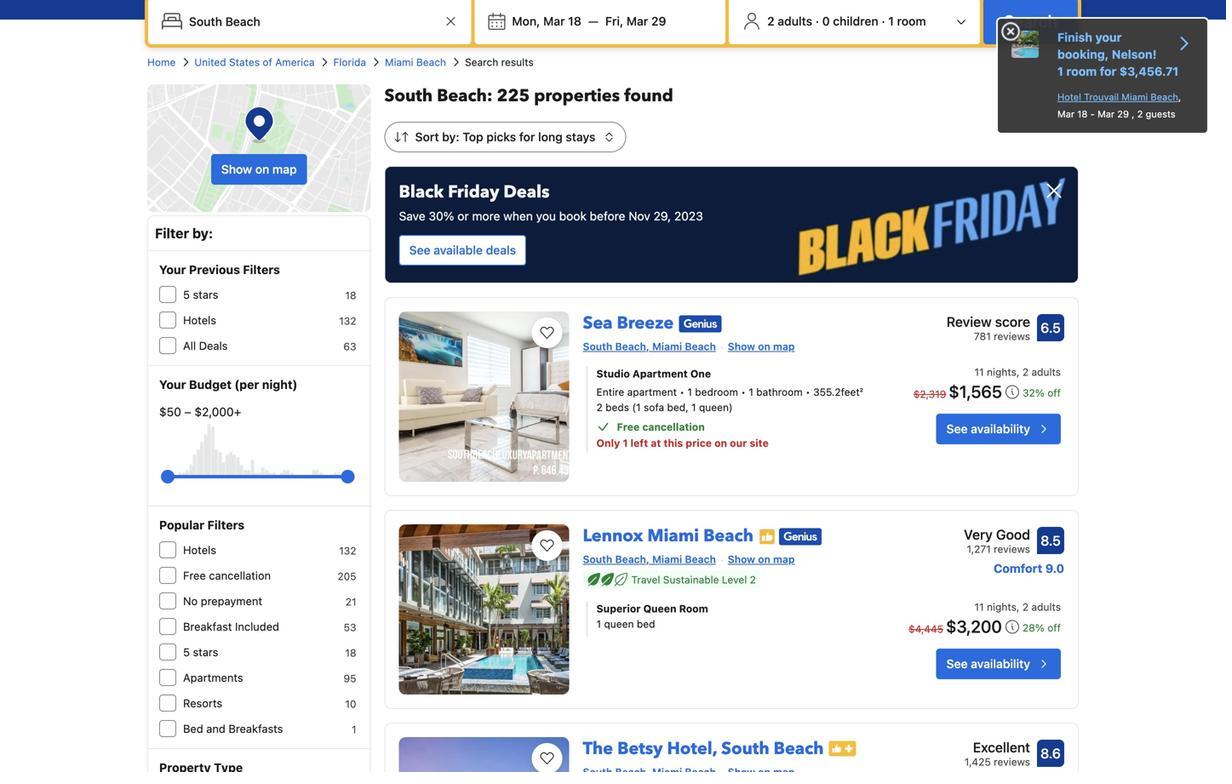 Task type: vqa. For each thing, say whether or not it's contained in the screenshot.


Task type: describe. For each thing, give the bounding box(es) containing it.
1 left 'left' at bottom
[[623, 437, 628, 449]]

book
[[559, 209, 587, 223]]

miami beach link
[[385, 55, 446, 70]]

1 inside superior queen room 1 queen bed
[[597, 619, 602, 630]]

1 down "10" in the bottom of the page
[[352, 724, 357, 736]]

reviews for score
[[994, 331, 1031, 342]]

1 inside dropdown button
[[889, 14, 894, 28]]

$3,200
[[947, 617, 1003, 637]]

the betsy hotel, south beach link
[[583, 731, 824, 761]]

sea breeze image
[[399, 312, 570, 482]]

2 up 28%
[[1023, 601, 1029, 613]]

room inside dropdown button
[[898, 14, 927, 28]]

mar right fri,
[[627, 14, 649, 28]]

lennox miami beach
[[583, 525, 754, 548]]

$3,456.71
[[1120, 64, 1179, 78]]

save
[[399, 209, 426, 223]]

beach up beach:
[[416, 56, 446, 68]]

south beach, miami beach for breeze
[[583, 341, 716, 353]]

18 down 53
[[345, 647, 357, 659]]

0 horizontal spatial free cancellation
[[183, 570, 271, 582]]

properties
[[534, 84, 620, 108]]

0 horizontal spatial deals
[[199, 340, 228, 352]]

2 right level at the bottom
[[750, 574, 756, 586]]

the betsy hotel, south beach
[[583, 738, 824, 761]]

sea
[[583, 312, 613, 335]]

entire apartment • 1 bedroom • 1 bathroom • 355.2feet² 2 beds (1 sofa bed, 1 queen)
[[597, 386, 864, 413]]

resorts
[[183, 697, 223, 710]]

2023
[[675, 209, 704, 223]]

your budget (per night)
[[159, 378, 298, 392]]

excellent
[[974, 740, 1031, 756]]

picks
[[487, 130, 516, 144]]

, down comfort
[[1017, 601, 1020, 613]]

–
[[185, 405, 191, 419]]

-
[[1091, 109, 1096, 120]]

53
[[344, 622, 357, 634]]

more
[[472, 209, 500, 223]]

205
[[338, 571, 357, 583]]

1 132 from the top
[[339, 315, 357, 327]]

top
[[463, 130, 484, 144]]

8.6
[[1041, 746, 1061, 762]]

lennox
[[583, 525, 644, 548]]

all deals
[[183, 340, 228, 352]]

sort by: top picks for long stays
[[415, 130, 596, 144]]

30%
[[429, 209, 455, 223]]

review
[[947, 314, 992, 330]]

29 inside the hotel trouvail miami beach , mar 18 - mar 29  , 2 guests
[[1118, 109, 1130, 120]]

miami right florida
[[385, 56, 414, 68]]

popular
[[159, 518, 205, 532]]

america
[[275, 56, 315, 68]]

beach up one
[[685, 341, 716, 353]]

florida
[[334, 56, 366, 68]]

review score 781 reviews
[[947, 314, 1031, 342]]

mon, mar 18 button
[[506, 6, 589, 37]]

deals inside black friday deals save 30% or more when you book before nov 29, 2023
[[504, 181, 550, 204]]

1 • from the left
[[680, 386, 685, 398]]

mar right - on the top
[[1098, 109, 1115, 120]]

miami up sustainable
[[648, 525, 700, 548]]

bed,
[[667, 402, 689, 413]]

11 nights , 2 adults for sea breeze
[[975, 366, 1062, 378]]

hotel trouvail miami beach image
[[1012, 31, 1039, 58]]

scored 6.5 element
[[1038, 314, 1065, 342]]

show inside button
[[221, 162, 252, 176]]

0 horizontal spatial 29
[[652, 14, 667, 28]]

scored 8.5 element
[[1038, 527, 1065, 555]]

no
[[183, 595, 198, 608]]

95
[[344, 673, 357, 685]]

—
[[589, 14, 599, 28]]

32%
[[1023, 387, 1045, 399]]

finish your booking, nelson! 1 room for $3,456.71
[[1058, 30, 1179, 78]]

this
[[664, 437, 683, 449]]

2 stars from the top
[[193, 646, 218, 659]]

excellent element
[[965, 738, 1031, 758]]

1 horizontal spatial free cancellation
[[617, 421, 705, 433]]

when
[[504, 209, 533, 223]]

entire
[[597, 386, 625, 398]]

beach up the travel sustainable level 2
[[685, 554, 716, 566]]

and
[[206, 723, 226, 736]]

you
[[536, 209, 556, 223]]

your for your budget (per night)
[[159, 378, 186, 392]]

11 for lennox miami beach
[[975, 601, 985, 613]]

, left guests
[[1132, 109, 1135, 120]]

, down $3,456.71
[[1179, 92, 1182, 103]]

see availability for sea breeze
[[947, 422, 1031, 436]]

comfort
[[994, 562, 1043, 576]]

south down sea
[[583, 341, 613, 353]]

on inside button
[[255, 162, 270, 176]]

2 132 from the top
[[339, 545, 357, 557]]

apartment
[[633, 368, 688, 380]]

queen)
[[699, 402, 733, 413]]

previous
[[189, 263, 240, 277]]

2 5 from the top
[[183, 646, 190, 659]]

beach:
[[437, 84, 493, 108]]

this property is part of our preferred plus program. it's committed to providing outstanding service and excellent value. it'll pay us a higher commission if you make a booking. image
[[829, 742, 857, 757]]

miami up apartment
[[653, 341, 683, 353]]

score
[[996, 314, 1031, 330]]

28% off
[[1023, 622, 1062, 634]]

bed
[[637, 619, 656, 630]]

1 vertical spatial cancellation
[[209, 570, 271, 582]]

travel
[[632, 574, 661, 586]]

children
[[833, 14, 879, 28]]

your previous filters
[[159, 263, 280, 277]]

1 vertical spatial free
[[183, 570, 206, 582]]

filter by:
[[155, 225, 213, 242]]

map inside button
[[273, 162, 297, 176]]

long
[[538, 130, 563, 144]]

2 inside the hotel trouvail miami beach , mar 18 - mar 29  , 2 guests
[[1138, 109, 1144, 120]]

review score element
[[947, 312, 1031, 332]]

bed and breakfasts
[[183, 723, 283, 736]]

mar right "mon,"
[[544, 14, 565, 28]]

off for lennox miami beach
[[1048, 622, 1062, 634]]

south inside 'search results updated. south beach: 225 properties found.' 'element'
[[385, 84, 433, 108]]

1 horizontal spatial free
[[617, 421, 640, 433]]

1,271
[[967, 544, 991, 555]]

popular filters
[[159, 518, 245, 532]]

nights for sea breeze
[[987, 366, 1017, 378]]

apartment
[[628, 386, 677, 398]]

bed
[[183, 723, 203, 736]]

prepayment
[[201, 595, 262, 608]]

comfort 9.0
[[994, 562, 1065, 576]]

$4,445
[[909, 624, 944, 636]]

betsy
[[618, 738, 663, 761]]

adults for lennox miami beach
[[1032, 601, 1062, 613]]

see available deals button
[[399, 235, 527, 266]]

see availability link for lennox miami beach
[[937, 649, 1062, 680]]

, down 'score'
[[1017, 366, 1020, 378]]

breakfast
[[183, 621, 232, 633]]

(per
[[235, 378, 259, 392]]

21
[[346, 596, 357, 608]]



Task type: locate. For each thing, give the bounding box(es) containing it.
1 horizontal spatial for
[[1100, 64, 1117, 78]]

search results updated. south beach: 225 properties found. element
[[385, 84, 1079, 108]]

0 horizontal spatial ·
[[816, 14, 820, 28]]

for left long
[[519, 130, 535, 144]]

5 down breakfast
[[183, 646, 190, 659]]

scored 8.6 element
[[1038, 740, 1065, 768]]

search for search results
[[465, 56, 499, 68]]

for inside finish your booking, nelson! 1 room for $3,456.71
[[1100, 64, 1117, 78]]

132 up 63
[[339, 315, 357, 327]]

queen
[[644, 603, 677, 615]]

0 vertical spatial hotels
[[183, 314, 216, 327]]

1 vertical spatial adults
[[1032, 366, 1062, 378]]

your for your previous filters
[[159, 263, 186, 277]]

found
[[625, 84, 674, 108]]

1,425
[[965, 757, 991, 768]]

0 horizontal spatial room
[[898, 14, 927, 28]]

adults up 32% off
[[1032, 366, 1062, 378]]

2 adults · 0 children · 1 room
[[768, 14, 927, 28]]

only
[[597, 437, 620, 449]]

2 adults · 0 children · 1 room button
[[736, 5, 974, 37]]

your down the filter
[[159, 263, 186, 277]]

lennox miami beach link
[[583, 518, 754, 548]]

2 nights from the top
[[987, 601, 1017, 613]]

availability for sea breeze
[[971, 422, 1031, 436]]

trouvail
[[1085, 92, 1120, 103]]

1 vertical spatial your
[[159, 378, 186, 392]]

1 11 nights , 2 adults from the top
[[975, 366, 1062, 378]]

1 vertical spatial map
[[774, 341, 795, 353]]

map for lennox miami beach
[[774, 554, 795, 566]]

0 vertical spatial south beach, miami beach
[[583, 341, 716, 353]]

0 vertical spatial reviews
[[994, 331, 1031, 342]]

1 hotels from the top
[[183, 314, 216, 327]]

very
[[964, 527, 993, 543]]

0 vertical spatial show on map
[[221, 162, 297, 176]]

1 nights from the top
[[987, 366, 1017, 378]]

free up no
[[183, 570, 206, 582]]

1 your from the top
[[159, 263, 186, 277]]

south down "miami beach"
[[385, 84, 433, 108]]

1 see availability from the top
[[947, 422, 1031, 436]]

1 vertical spatial nights
[[987, 601, 1017, 613]]

night)
[[262, 378, 298, 392]]

0 horizontal spatial for
[[519, 130, 535, 144]]

see inside button
[[409, 243, 431, 257]]

1 left queen
[[597, 619, 602, 630]]

off right 32% on the bottom right of page
[[1048, 387, 1062, 399]]

1 vertical spatial search
[[465, 56, 499, 68]]

29 right fri,
[[652, 14, 667, 28]]

$2,319
[[914, 388, 947, 400]]

free cancellation up at
[[617, 421, 705, 433]]

2 beach, from the top
[[616, 554, 650, 566]]

miami
[[385, 56, 414, 68], [1122, 92, 1149, 103], [653, 341, 683, 353], [648, 525, 700, 548], [653, 554, 683, 566]]

5 stars down breakfast
[[183, 646, 218, 659]]

price
[[686, 437, 712, 449]]

south beach, miami beach for miami
[[583, 554, 716, 566]]

this property is part of our preferred plus program. it's committed to providing outstanding service and excellent value. it'll pay us a higher commission if you make a booking. image
[[829, 742, 857, 757]]

1 vertical spatial deals
[[199, 340, 228, 352]]

filters right previous
[[243, 263, 280, 277]]

good
[[997, 527, 1031, 543]]

room inside finish your booking, nelson! 1 room for $3,456.71
[[1067, 64, 1098, 78]]

sofa
[[644, 402, 665, 413]]

2 see availability from the top
[[947, 657, 1031, 671]]

1 right children
[[889, 14, 894, 28]]

deals right all
[[199, 340, 228, 352]]

3 reviews from the top
[[994, 757, 1031, 768]]

0 vertical spatial stars
[[193, 288, 218, 301]]

filters right popular
[[208, 518, 245, 532]]

1 see availability link from the top
[[937, 414, 1062, 445]]

beach up level at the bottom
[[704, 525, 754, 548]]

0 vertical spatial 5 stars
[[183, 288, 218, 301]]

see for lennox miami beach
[[947, 657, 968, 671]]

reviews inside excellent 1,425 reviews
[[994, 757, 1031, 768]]

beach up guests
[[1151, 92, 1179, 103]]

off for sea breeze
[[1048, 387, 1062, 399]]

see availability
[[947, 422, 1031, 436], [947, 657, 1031, 671]]

see availability link for sea breeze
[[937, 414, 1062, 445]]

0 vertical spatial 11
[[975, 366, 985, 378]]

0 vertical spatial room
[[898, 14, 927, 28]]

bedroom
[[695, 386, 739, 398]]

1 vertical spatial show
[[728, 341, 756, 353]]

2 hotels from the top
[[183, 544, 216, 557]]

18 left —
[[568, 14, 582, 28]]

free cancellation up no prepayment
[[183, 570, 271, 582]]

united states of america
[[195, 56, 315, 68]]

mar down hotel on the top right of the page
[[1058, 109, 1075, 120]]

0 horizontal spatial by:
[[192, 225, 213, 242]]

0 vertical spatial 29
[[652, 14, 667, 28]]

search up booking,
[[1005, 11, 1058, 31]]

free up 'left' at bottom
[[617, 421, 640, 433]]

show for lennox miami beach
[[728, 554, 756, 566]]

1 vertical spatial off
[[1048, 622, 1062, 634]]

0 vertical spatial see availability link
[[937, 414, 1062, 445]]

1 reviews from the top
[[994, 331, 1031, 342]]

· right children
[[882, 14, 886, 28]]

adults left 0
[[778, 14, 813, 28]]

0 vertical spatial nights
[[987, 366, 1017, 378]]

132
[[339, 315, 357, 327], [339, 545, 357, 557]]

0 vertical spatial search
[[1005, 11, 1058, 31]]

1 horizontal spatial cancellation
[[643, 421, 705, 433]]

by: left top
[[442, 130, 460, 144]]

6.5
[[1041, 320, 1061, 336]]

2
[[768, 14, 775, 28], [1138, 109, 1144, 120], [1023, 366, 1029, 378], [597, 402, 603, 413], [750, 574, 756, 586], [1023, 601, 1029, 613]]

miami down lennox miami beach
[[653, 554, 683, 566]]

1 vertical spatial free cancellation
[[183, 570, 271, 582]]

29 down trouvail
[[1118, 109, 1130, 120]]

for up trouvail
[[1100, 64, 1117, 78]]

sea breeze
[[583, 312, 674, 335]]

1 vertical spatial room
[[1067, 64, 1098, 78]]

0 vertical spatial 132
[[339, 315, 357, 327]]

guests
[[1146, 109, 1176, 120]]

studio
[[597, 368, 630, 380]]

0 horizontal spatial search
[[465, 56, 499, 68]]

booking,
[[1058, 47, 1110, 61]]

2 vertical spatial show on map
[[728, 554, 795, 566]]

0 horizontal spatial free
[[183, 570, 206, 582]]

Where are you going? field
[[182, 6, 441, 37]]

1 11 from the top
[[975, 366, 985, 378]]

0 vertical spatial 5
[[183, 288, 190, 301]]

1 vertical spatial filters
[[208, 518, 245, 532]]

of
[[263, 56, 272, 68]]

2 inside entire apartment • 1 bedroom • 1 bathroom • 355.2feet² 2 beds (1 sofa bed, 1 queen)
[[597, 402, 603, 413]]

29,
[[654, 209, 671, 223]]

deals
[[486, 243, 516, 257]]

1 horizontal spatial by:
[[442, 130, 460, 144]]

0 vertical spatial see availability
[[947, 422, 1031, 436]]

1 vertical spatial 132
[[339, 545, 357, 557]]

1 vertical spatial 5
[[183, 646, 190, 659]]

$50 – $2,000+
[[159, 405, 241, 419]]

black friday deals image
[[386, 167, 1079, 283]]

budget
[[189, 378, 232, 392]]

room
[[680, 603, 709, 615]]

site
[[750, 437, 769, 449]]

filter
[[155, 225, 189, 242]]

5
[[183, 288, 190, 301], [183, 646, 190, 659]]

1 horizontal spatial room
[[1067, 64, 1098, 78]]

1 stars from the top
[[193, 288, 218, 301]]

stars down previous
[[193, 288, 218, 301]]

breakfasts
[[229, 723, 283, 736]]

stars down breakfast
[[193, 646, 218, 659]]

map for sea breeze
[[774, 341, 795, 353]]

1 vertical spatial reviews
[[994, 544, 1031, 555]]

5 stars down previous
[[183, 288, 218, 301]]

0 vertical spatial free cancellation
[[617, 421, 705, 433]]

2 vertical spatial see
[[947, 657, 968, 671]]

genius discounts available at this property. image
[[679, 316, 722, 333], [679, 316, 722, 333], [779, 529, 822, 546], [779, 529, 822, 546]]

1 vertical spatial show on map
[[728, 341, 795, 353]]

adults up 28% off
[[1032, 601, 1062, 613]]

1 off from the top
[[1048, 387, 1062, 399]]

• up the bed,
[[680, 386, 685, 398]]

fri,
[[606, 14, 624, 28]]

1 5 from the top
[[183, 288, 190, 301]]

finish
[[1058, 30, 1093, 44]]

nights up $3,200
[[987, 601, 1017, 613]]

• right bathroom
[[806, 386, 811, 398]]

1 availability from the top
[[971, 422, 1031, 436]]

2 south beach, miami beach from the top
[[583, 554, 716, 566]]

availability down $3,200
[[971, 657, 1031, 671]]

1 vertical spatial for
[[519, 130, 535, 144]]

1 vertical spatial availability
[[971, 657, 1031, 671]]

south right hotel,
[[722, 738, 770, 761]]

search for search
[[1005, 11, 1058, 31]]

2 availability from the top
[[971, 657, 1031, 671]]

see availability link down $3,200
[[937, 649, 1062, 680]]

deals up "when"
[[504, 181, 550, 204]]

2 inside dropdown button
[[768, 14, 775, 28]]

see down save
[[409, 243, 431, 257]]

0 horizontal spatial cancellation
[[209, 570, 271, 582]]

reviews down 'score'
[[994, 331, 1031, 342]]

3 • from the left
[[806, 386, 811, 398]]

0 vertical spatial by:
[[442, 130, 460, 144]]

availability for lennox miami beach
[[971, 657, 1031, 671]]

5 down previous
[[183, 288, 190, 301]]

off right 28%
[[1048, 622, 1062, 634]]

2 11 from the top
[[975, 601, 985, 613]]

1 vertical spatial 29
[[1118, 109, 1130, 120]]

free cancellation
[[617, 421, 705, 433], [183, 570, 271, 582]]

18 inside the hotel trouvail miami beach , mar 18 - mar 29  , 2 guests
[[1078, 109, 1088, 120]]

search inside button
[[1005, 11, 1058, 31]]

united states of america link
[[195, 55, 315, 70]]

2 reviews from the top
[[994, 544, 1031, 555]]

11 nights , 2 adults up 28%
[[975, 601, 1062, 613]]

1 up hotel on the top right of the page
[[1058, 64, 1064, 78]]

south inside the betsy hotel, south beach link
[[722, 738, 770, 761]]

hotels up all deals
[[183, 314, 216, 327]]

0 vertical spatial cancellation
[[643, 421, 705, 433]]

2 vertical spatial adults
[[1032, 601, 1062, 613]]

group
[[168, 463, 348, 491]]

1 vertical spatial hotels
[[183, 544, 216, 557]]

search left results at the left top
[[465, 56, 499, 68]]

beach inside the hotel trouvail miami beach , mar 18 - mar 29  , 2 guests
[[1151, 92, 1179, 103]]

friday
[[448, 181, 500, 204]]

search results
[[465, 56, 534, 68]]

0 vertical spatial off
[[1048, 387, 1062, 399]]

1 horizontal spatial deals
[[504, 181, 550, 204]]

see availability for lennox miami beach
[[947, 657, 1031, 671]]

0 vertical spatial beach,
[[616, 341, 650, 353]]

1 right the bed,
[[692, 402, 697, 413]]

1
[[889, 14, 894, 28], [1058, 64, 1064, 78], [688, 386, 693, 398], [749, 386, 754, 398], [692, 402, 697, 413], [623, 437, 628, 449], [597, 619, 602, 630], [352, 724, 357, 736]]

$1,565
[[949, 382, 1003, 402]]

miami down $3,456.71
[[1122, 92, 1149, 103]]

1 vertical spatial stars
[[193, 646, 218, 659]]

adults inside dropdown button
[[778, 14, 813, 28]]

0 vertical spatial availability
[[971, 422, 1031, 436]]

travel sustainable level 2
[[632, 574, 756, 586]]

132 up 205
[[339, 545, 357, 557]]

0 vertical spatial adults
[[778, 14, 813, 28]]

level
[[722, 574, 747, 586]]

show for sea breeze
[[728, 341, 756, 353]]

queen
[[604, 619, 634, 630]]

2 see availability link from the top
[[937, 649, 1062, 680]]

home
[[147, 56, 176, 68]]

11 for sea breeze
[[975, 366, 985, 378]]

reviews inside very good 1,271 reviews
[[994, 544, 1031, 555]]

29
[[652, 14, 667, 28], [1118, 109, 1130, 120]]

2 left guests
[[1138, 109, 1144, 120]]

nights up $1,565
[[987, 366, 1017, 378]]

your up $50
[[159, 378, 186, 392]]

south beach, miami beach up travel
[[583, 554, 716, 566]]

cancellation up prepayment
[[209, 570, 271, 582]]

show on map inside show on map button
[[221, 162, 297, 176]]

by: for sort
[[442, 130, 460, 144]]

2 5 stars from the top
[[183, 646, 218, 659]]

1 south beach, miami beach from the top
[[583, 341, 716, 353]]

at
[[651, 437, 661, 449]]

1 horizontal spatial search
[[1005, 11, 1058, 31]]

this property is part of our preferred partner program. it's committed to providing excellent service and good value. it'll pay us a higher commission if you make a booking. image
[[759, 529, 776, 546], [759, 529, 776, 546]]

your
[[1096, 30, 1122, 44]]

filters
[[243, 263, 280, 277], [208, 518, 245, 532]]

0 vertical spatial your
[[159, 263, 186, 277]]

0 horizontal spatial •
[[680, 386, 685, 398]]

beach, up travel
[[616, 554, 650, 566]]

2 vertical spatial reviews
[[994, 757, 1031, 768]]

0 vertical spatial map
[[273, 162, 297, 176]]

reviews inside the "review score 781 reviews"
[[994, 331, 1031, 342]]

beach, for miami
[[616, 554, 650, 566]]

11 nights , 2 adults for lennox miami beach
[[975, 601, 1062, 613]]

adults for sea breeze
[[1032, 366, 1062, 378]]

2 vertical spatial show
[[728, 554, 756, 566]]

map
[[273, 162, 297, 176], [774, 341, 795, 353], [774, 554, 795, 566]]

,
[[1179, 92, 1182, 103], [1132, 109, 1135, 120], [1017, 366, 1020, 378], [1017, 601, 1020, 613]]

1 vertical spatial 11 nights , 2 adults
[[975, 601, 1062, 613]]

included
[[235, 621, 279, 633]]

nights for lennox miami beach
[[987, 601, 1017, 613]]

0 vertical spatial free
[[617, 421, 640, 433]]

only 1 left at this price on our site
[[597, 437, 769, 449]]

see availability link down $1,565
[[937, 414, 1062, 445]]

see down $3,200
[[947, 657, 968, 671]]

0 vertical spatial deals
[[504, 181, 550, 204]]

beach, down sea breeze
[[616, 341, 650, 353]]

hotel
[[1058, 92, 1082, 103]]

see for sea breeze
[[947, 422, 968, 436]]

2 up 32% on the bottom right of page
[[1023, 366, 1029, 378]]

1 vertical spatial south beach, miami beach
[[583, 554, 716, 566]]

2 11 nights , 2 adults from the top
[[975, 601, 1062, 613]]

2 left 0
[[768, 14, 775, 28]]

1 vertical spatial by:
[[192, 225, 213, 242]]

beach, for breeze
[[616, 341, 650, 353]]

10
[[345, 699, 357, 711]]

355.2feet²
[[814, 386, 864, 398]]

18 left - on the top
[[1078, 109, 1088, 120]]

room right children
[[898, 14, 927, 28]]

cancellation up this
[[643, 421, 705, 433]]

hotel,
[[668, 738, 717, 761]]

0 vertical spatial filters
[[243, 263, 280, 277]]

· left 0
[[816, 14, 820, 28]]

5 stars
[[183, 288, 218, 301], [183, 646, 218, 659]]

1 vertical spatial see availability
[[947, 657, 1031, 671]]

1 vertical spatial see availability link
[[937, 649, 1062, 680]]

1 vertical spatial beach,
[[616, 554, 650, 566]]

18 up 63
[[345, 290, 357, 302]]

1 vertical spatial 11
[[975, 601, 985, 613]]

superior
[[597, 603, 641, 615]]

black
[[399, 181, 444, 204]]

left
[[631, 437, 649, 449]]

fri, mar 29 button
[[599, 6, 673, 37]]

florida link
[[334, 55, 366, 70]]

see down $1,565
[[947, 422, 968, 436]]

no prepayment
[[183, 595, 262, 608]]

reviews down excellent
[[994, 757, 1031, 768]]

south beach, miami beach down breeze
[[583, 341, 716, 353]]

2 off from the top
[[1048, 622, 1062, 634]]

reviews for good
[[994, 544, 1031, 555]]

1 5 stars from the top
[[183, 288, 218, 301]]

(1
[[633, 402, 641, 413]]

show on map for sea breeze
[[728, 341, 795, 353]]

your
[[159, 263, 186, 277], [159, 378, 186, 392]]

by: right the filter
[[192, 225, 213, 242]]

very good element
[[964, 525, 1031, 545]]

show on map for lennox miami beach
[[728, 554, 795, 566]]

black friday deals save 30% or more when you book before nov 29, 2023
[[399, 181, 704, 223]]

our
[[730, 437, 747, 449]]

1 vertical spatial see
[[947, 422, 968, 436]]

$50
[[159, 405, 181, 419]]

by: for filter
[[192, 225, 213, 242]]

lennox miami beach image
[[399, 525, 570, 695]]

south down 'lennox'
[[583, 554, 613, 566]]

or
[[458, 209, 469, 223]]

by:
[[442, 130, 460, 144], [192, 225, 213, 242]]

2 horizontal spatial •
[[806, 386, 811, 398]]

1 horizontal spatial ·
[[882, 14, 886, 28]]

0 vertical spatial see
[[409, 243, 431, 257]]

1 up the bed,
[[688, 386, 693, 398]]

2 • from the left
[[741, 386, 746, 398]]

11 up $1,565
[[975, 366, 985, 378]]

see availability down $3,200
[[947, 657, 1031, 671]]

32% off
[[1023, 387, 1062, 399]]

11 nights , 2 adults up 32% on the bottom right of page
[[975, 366, 1062, 378]]

studio apartment one link
[[597, 366, 885, 382]]

1 horizontal spatial •
[[741, 386, 746, 398]]

2 vertical spatial map
[[774, 554, 795, 566]]

2 · from the left
[[882, 14, 886, 28]]

2 left beds
[[597, 402, 603, 413]]

miami beach
[[385, 56, 446, 68]]

1 down studio apartment one link
[[749, 386, 754, 398]]

1 vertical spatial 5 stars
[[183, 646, 218, 659]]

1 horizontal spatial 29
[[1118, 109, 1130, 120]]

superior queen room link
[[597, 601, 885, 617]]

0 vertical spatial show
[[221, 162, 252, 176]]

1 · from the left
[[816, 14, 820, 28]]

hotels down popular filters at left bottom
[[183, 544, 216, 557]]

nelson!
[[1113, 47, 1157, 61]]

off
[[1048, 387, 1062, 399], [1048, 622, 1062, 634]]

0 vertical spatial 11 nights , 2 adults
[[975, 366, 1062, 378]]

1 beach, from the top
[[616, 341, 650, 353]]

availability
[[971, 422, 1031, 436], [971, 657, 1031, 671]]

see
[[409, 243, 431, 257], [947, 422, 968, 436], [947, 657, 968, 671]]

beach
[[416, 56, 446, 68], [1151, 92, 1179, 103], [685, 341, 716, 353], [704, 525, 754, 548], [685, 554, 716, 566], [774, 738, 824, 761]]

beach left this property is part of our preferred plus program. it's committed to providing outstanding service and excellent value. it'll pay us a higher commission if you make a booking. icon
[[774, 738, 824, 761]]

miami inside the hotel trouvail miami beach , mar 18 - mar 29  , 2 guests
[[1122, 92, 1149, 103]]

1 inside finish your booking, nelson! 1 room for $3,456.71
[[1058, 64, 1064, 78]]

0 vertical spatial for
[[1100, 64, 1117, 78]]

see availability down $1,565
[[947, 422, 1031, 436]]

• down studio apartment one link
[[741, 386, 746, 398]]

2 your from the top
[[159, 378, 186, 392]]

breeze
[[617, 312, 674, 335]]



